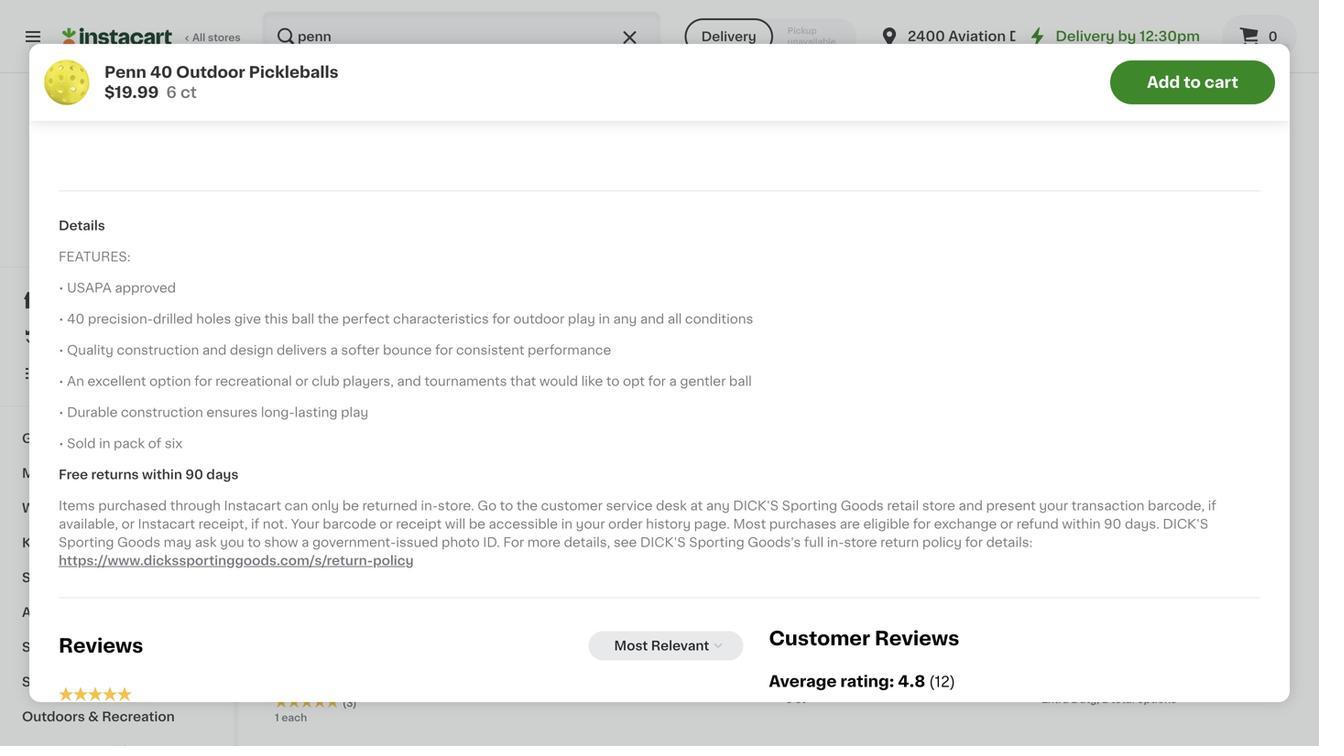 Task type: locate. For each thing, give the bounding box(es) containing it.
be down go
[[469, 518, 486, 531]]

•  usapa approved
[[59, 282, 176, 295]]

the inside items purchased through instacart can only be returned in-store. go to the customer service desk at any dick's sporting goods retail store and present your transaction barcode, if available, or instacart receipt, if not. your barcode or receipt will be accessible in your order history page. most purchases are eligible for exchange or refund within 90 days. dick's sporting goods may ask you to show a government-issued photo id. for more details, see dick's sporting goods's full in-store return policy for details: https://www.dickssportinggoods.com/s/return-policy
[[517, 500, 538, 513]]

0 vertical spatial ball
[[292, 313, 314, 326]]

1 horizontal spatial any
[[707, 500, 730, 513]]

yellow right -
[[304, 64, 345, 77]]

2 gear from the top
[[69, 676, 102, 689]]

pickleball inside onyx professional fuse yellow pickleball
[[1117, 64, 1178, 77]]

0 vertical spatial your
[[1040, 500, 1069, 513]]

most up the goods's
[[734, 518, 766, 531]]

$19.99
[[104, 85, 159, 100]]

penn for tennis
[[275, 291, 308, 303]]

reviews up 4.8
[[875, 630, 960, 649]]

policy down issued
[[373, 555, 414, 568]]

0 horizontal spatial any
[[614, 313, 637, 326]]

policy down exchange
[[923, 537, 962, 550]]

construction up option
[[117, 344, 199, 357]]

1 horizontal spatial 40
[[150, 65, 172, 80]]

to right go
[[500, 500, 513, 513]]

penn up $19.99
[[104, 65, 147, 80]]

ct down this
[[284, 344, 295, 354]]

6 right the (127)
[[166, 85, 177, 100]]

3 product group from the left
[[786, 16, 1027, 338]]

in- up receipt
[[421, 500, 438, 513]]

add button
[[440, 21, 511, 54], [695, 21, 766, 54], [951, 21, 1022, 54], [1207, 21, 1278, 54]]

outdoor inside penn 40 outdoor pickleballs $19.99 6 ct
[[176, 65, 245, 80]]

goods up guarantee
[[150, 182, 194, 195]]

present
[[987, 500, 1036, 513]]

balls up "(36)" in the left of the page
[[320, 309, 351, 322]]

delivery by 12:30pm link
[[1027, 26, 1201, 48]]

for down exchange
[[966, 537, 983, 550]]

penn left 26
[[531, 660, 563, 673]]

6 ct
[[275, 344, 295, 354]]

0 vertical spatial construction
[[117, 344, 199, 357]]

90 down transaction
[[1105, 518, 1122, 531]]

penn
[[262, 46, 294, 59], [104, 65, 147, 80], [275, 291, 308, 303], [531, 660, 563, 673]]

0 horizontal spatial a
[[302, 537, 309, 550]]

1 horizontal spatial yellow
[[531, 325, 564, 335]]

1 horizontal spatial if
[[1209, 500, 1217, 513]]

or up details:
[[1001, 518, 1014, 531]]

instacart
[[224, 500, 281, 513], [138, 518, 195, 531]]

26
[[567, 660, 583, 673]]

1 horizontal spatial fuse
[[1193, 46, 1224, 59]]

sports up sports gear accessories
[[22, 642, 66, 654]]

long-
[[261, 407, 295, 419]]

4 product group from the left
[[1042, 16, 1283, 338]]

0 vertical spatial indoor
[[195, 46, 237, 59]]

sold
[[67, 438, 96, 451]]

0 horizontal spatial 90
[[185, 469, 203, 482]]

history
[[646, 518, 691, 531]]

duty,
[[1072, 695, 1100, 705]]

1 vertical spatial (12)
[[929, 676, 956, 690]]

if left not.
[[251, 518, 260, 531]]

2 horizontal spatial 40
[[298, 46, 315, 59]]

ball right gentler
[[730, 375, 752, 388]]

1 vertical spatial sports
[[22, 676, 66, 689]]

eligible
[[864, 518, 910, 531]]

1 vertical spatial if
[[251, 518, 260, 531]]

1 sports from the top
[[22, 642, 66, 654]]

0 horizontal spatial most
[[615, 640, 648, 653]]

or down purchased
[[122, 518, 135, 531]]

0 horizontal spatial yellow
[[304, 64, 345, 77]]

0 vertical spatial sports
[[22, 642, 66, 654]]

1 horizontal spatial 90
[[1105, 518, 1122, 531]]

add button for 2nd product group from the right
[[951, 21, 1022, 54]]

can
[[285, 500, 308, 513]]

goods down purchased
[[117, 537, 160, 550]]

4
[[797, 636, 810, 655]]

100% satisfaction guarantee add scorecard to save
[[47, 222, 194, 251]]

dick's down "barcode,"
[[1163, 518, 1209, 531]]

balls inside onix pickleball fuse indoor pickleball balls
[[123, 64, 154, 77]]

all stores link
[[62, 11, 242, 62]]

2 • from the top
[[59, 313, 64, 326]]

pickleball inside the penn 40 outdoor pickleball balls - yellow
[[376, 46, 437, 59]]

0 horizontal spatial 3 ct
[[59, 99, 78, 109]]

or left club
[[295, 375, 309, 388]]

2 horizontal spatial in
[[599, 313, 610, 326]]

ct down average
[[795, 695, 806, 705]]

1 vertical spatial in-
[[827, 537, 844, 550]]

within inside items purchased through instacart can only be returned in-store. go to the customer service desk at any dick's sporting goods retail store and present your transaction barcode, if available, or instacart receipt, if not. your barcode or receipt will be accessible in your order history page. most purchases are eligible for exchange or refund within 90 days. dick's sporting goods may ask you to show a government-issued photo id. for more details, see dick's sporting goods's full in-store return policy for details: https://www.dickssportinggoods.com/s/return-policy
[[1063, 518, 1101, 531]]

0 horizontal spatial outdoor
[[176, 65, 245, 80]]

any up page.
[[707, 500, 730, 513]]

an
[[67, 375, 84, 388]]

penn up tennis
[[275, 291, 308, 303]]

penn inside penn championship regular duty tennis balls
[[275, 291, 308, 303]]

dick's sporting goods logo image
[[77, 95, 157, 176]]

in down customer
[[562, 518, 573, 531]]

2 fuse from the left
[[1193, 46, 1224, 59]]

2 vertical spatial a
[[302, 537, 309, 550]]

penn championship regular duty tennis balls
[[275, 291, 492, 322]]

accessories up sports gear
[[22, 607, 103, 620]]

gear up &
[[69, 676, 102, 689]]

4 add button from the left
[[1207, 21, 1278, 54]]

your up details,
[[576, 518, 605, 531]]

onix pickleball fuse indoor pickleball balls
[[59, 46, 237, 77]]

reviews up sports gear accessories
[[59, 637, 143, 656]]

penn 40 outdoor pickleball balls - yellow button
[[262, 0, 450, 112]]

in up performance
[[599, 313, 610, 326]]

page.
[[694, 518, 730, 531]]

3 ct down average
[[786, 695, 806, 705]]

outdoor inside the penn 40 outdoor pickleball balls - yellow
[[318, 46, 373, 59]]

not.
[[263, 518, 288, 531]]

1 • from the top
[[59, 282, 64, 295]]

fuse
[[161, 46, 192, 59], [1193, 46, 1224, 59]]

through
[[170, 500, 221, 513]]

0 vertical spatial (12)
[[599, 311, 617, 321]]

1 horizontal spatial your
[[1040, 500, 1069, 513]]

sports gear accessories
[[22, 676, 186, 689]]

1 horizontal spatial most
[[734, 518, 766, 531]]

• for • quality construction and design delivers a softer bounce for consistent performance
[[59, 344, 64, 357]]

like
[[582, 375, 603, 388]]

4 • from the top
[[59, 375, 64, 388]]

(127)
[[126, 85, 150, 95]]

accessories up recreation
[[105, 676, 186, 689]]

99
[[812, 637, 826, 647]]

fuse inside onix pickleball fuse indoor pickleball balls
[[161, 46, 192, 59]]

• for •  durable construction ensures long-lasting play
[[59, 407, 64, 419]]

3 down onix
[[59, 99, 65, 109]]

in- right full
[[827, 537, 844, 550]]

construction for and
[[117, 344, 199, 357]]

90 left "days"
[[185, 469, 203, 482]]

1 vertical spatial 40
[[150, 65, 172, 80]]

0 horizontal spatial fuse
[[161, 46, 192, 59]]

and up exchange
[[959, 500, 983, 513]]

1 gear from the top
[[69, 642, 102, 654]]

pickleballs inside penn 40 outdoor pickleballs $19.99 6 ct
[[249, 65, 339, 80]]

1 fuse from the left
[[161, 46, 192, 59]]

in-
[[421, 500, 438, 513], [827, 537, 844, 550]]

in inside items purchased through instacart can only be returned in-store. go to the customer service desk at any dick's sporting goods retail store and present your transaction barcode, if available, or instacart receipt, if not. your barcode or receipt will be accessible in your order history page. most purchases are eligible for exchange or refund within 90 days. dick's sporting goods may ask you to show a government-issued photo id. for more details, see dick's sporting goods's full in-store return policy for details: https://www.dickssportinggoods.com/s/return-policy
[[562, 518, 573, 531]]

store down are
[[844, 537, 878, 550]]

yellow up performance
[[531, 325, 564, 335]]

for up •  durable construction ensures long-lasting play
[[194, 375, 212, 388]]

0 vertical spatial 90
[[185, 469, 203, 482]]

2 vertical spatial 40
[[67, 313, 85, 326]]

this
[[265, 313, 288, 326]]

0 horizontal spatial the
[[318, 313, 339, 326]]

product group
[[275, 16, 516, 356], [531, 16, 772, 338], [786, 16, 1027, 338], [1042, 16, 1283, 338]]

options
[[1138, 695, 1177, 705]]

delivery inside delivery button
[[702, 30, 757, 43]]

sporting up the 100% satisfaction guarantee button
[[90, 182, 147, 195]]

the up • quality construction and design delivers a softer bounce for consistent performance
[[318, 313, 339, 326]]

dr
[[1010, 30, 1027, 43]]

indoor right 26
[[586, 660, 628, 673]]

6 right design
[[275, 344, 282, 354]]

40 up -
[[298, 46, 315, 59]]

40 down usapa
[[67, 313, 85, 326]]

sports for sports gear accessories
[[22, 676, 66, 689]]

barcode
[[323, 518, 377, 531]]

sports up outdoors
[[22, 676, 66, 689]]

or
[[295, 375, 309, 388], [122, 518, 135, 531], [380, 518, 393, 531], [1001, 518, 1014, 531]]

yellow inside onyx professional fuse yellow pickleball
[[1073, 64, 1114, 77]]

0 horizontal spatial within
[[142, 469, 182, 482]]

1 horizontal spatial policy
[[923, 537, 962, 550]]

6 • from the top
[[59, 438, 64, 451]]

5 • from the top
[[59, 407, 64, 419]]

within down transaction
[[1063, 518, 1101, 531]]

1 vertical spatial construction
[[121, 407, 203, 419]]

are
[[840, 518, 861, 531]]

penn 40 outdoor pickleball balls - yellow
[[262, 46, 437, 77]]

1 horizontal spatial a
[[330, 344, 338, 357]]

0 vertical spatial instacart
[[224, 500, 281, 513]]

0 vertical spatial pickleballs
[[249, 65, 339, 80]]

store
[[923, 500, 956, 513], [844, 537, 878, 550]]

3 add button from the left
[[951, 21, 1022, 54]]

order
[[609, 518, 643, 531]]

1 vertical spatial goods
[[841, 500, 884, 513]]

1 vertical spatial instacart
[[138, 518, 195, 531]]

0 vertical spatial most
[[734, 518, 766, 531]]

durable
[[67, 407, 118, 419]]

store up exchange
[[923, 500, 956, 513]]

play down the players,
[[341, 407, 369, 419]]

add
[[475, 31, 501, 44], [730, 31, 757, 44], [986, 31, 1013, 44], [1242, 31, 1269, 44], [1148, 75, 1181, 90], [52, 241, 73, 251]]

the up accessible
[[517, 500, 538, 513]]

(12) right 4.8
[[929, 676, 956, 690]]

sports gear link
[[11, 631, 223, 665]]

1 horizontal spatial store
[[923, 500, 956, 513]]

2 horizontal spatial a
[[670, 375, 677, 388]]

lasting
[[295, 407, 338, 419]]

$ 4 99
[[790, 636, 826, 655]]

1 vertical spatial the
[[517, 500, 538, 513]]

of
[[148, 438, 161, 451]]

1 add button from the left
[[440, 21, 511, 54]]

dick's
[[39, 182, 87, 195], [734, 500, 779, 513], [1163, 518, 1209, 531], [641, 537, 686, 550]]

indoor down all stores
[[195, 46, 237, 59]]

your up refund
[[1040, 500, 1069, 513]]

option
[[150, 375, 191, 388]]

$
[[790, 637, 797, 647]]

outdoors
[[22, 711, 85, 724]]

40 inside the penn 40 outdoor pickleball balls - yellow
[[298, 46, 315, 59]]

within down of
[[142, 469, 182, 482]]

to right you
[[248, 537, 261, 550]]

a left 'softer'
[[330, 344, 338, 357]]

1 vertical spatial 6
[[275, 344, 282, 354]]

0 horizontal spatial balls
[[123, 64, 154, 77]]

if right "barcode,"
[[1209, 500, 1217, 513]]

balls up the (127)
[[123, 64, 154, 77]]

1 vertical spatial gear
[[69, 676, 102, 689]]

1 horizontal spatial ball
[[730, 375, 752, 388]]

0 horizontal spatial play
[[341, 407, 369, 419]]

0 vertical spatial 40
[[298, 46, 315, 59]]

yellow inside the penn 40 outdoor pickleball balls - yellow
[[304, 64, 345, 77]]

0 horizontal spatial (12)
[[599, 311, 617, 321]]

gentler
[[680, 375, 726, 388]]

1 vertical spatial outdoor
[[176, 65, 245, 80]]

penn for balls
[[262, 46, 294, 59]]

(10)
[[854, 681, 873, 691]]

• for •  usapa approved
[[59, 282, 64, 295]]

1 vertical spatial pickleballs
[[631, 660, 700, 673]]

be
[[343, 500, 359, 513], [469, 518, 486, 531]]

in right sold
[[99, 438, 110, 451]]

3 ct down onix
[[59, 99, 78, 109]]

1 vertical spatial your
[[576, 518, 605, 531]]

3 • from the top
[[59, 344, 64, 357]]

any left all
[[614, 313, 637, 326]]

1 horizontal spatial delivery
[[1056, 30, 1115, 43]]

club
[[312, 375, 340, 388]]

• for •  an excellent option for recreational or club players, and tournaments that would like to opt for a gentler ball
[[59, 375, 64, 388]]

0 vertical spatial in-
[[421, 500, 438, 513]]

balls inside penn championship regular duty tennis balls
[[320, 309, 351, 322]]

0 horizontal spatial delivery
[[702, 30, 757, 43]]

exchange
[[935, 518, 997, 531]]

balls left -
[[262, 64, 292, 77]]

onyx
[[1073, 46, 1107, 59]]

by
[[1119, 30, 1137, 43]]

instacart up not.
[[224, 500, 281, 513]]

1 product group from the left
[[275, 16, 516, 356]]

0 horizontal spatial if
[[251, 518, 260, 531]]

lists link
[[11, 356, 223, 392]]

dick's inside "link"
[[39, 182, 87, 195]]

days
[[206, 469, 239, 482]]

ct inside group
[[284, 344, 295, 354]]

dick's sporting goods
[[39, 182, 194, 195]]

balls
[[123, 64, 154, 77], [262, 64, 292, 77], [320, 309, 351, 322]]

2 sports from the top
[[22, 676, 66, 689]]

to left cart
[[1184, 75, 1202, 90]]

to left save
[[133, 241, 144, 251]]

pickleballs inside penn 26 indoor pickleballs button
[[631, 660, 700, 673]]

1 horizontal spatial (12)
[[929, 676, 956, 690]]

construction up of
[[121, 407, 203, 419]]

dick's up 100%
[[39, 182, 87, 195]]

0 horizontal spatial be
[[343, 500, 359, 513]]

that
[[511, 375, 536, 388]]

yellow down onyx
[[1073, 64, 1114, 77]]

most up penn 26 indoor pickleballs
[[615, 640, 648, 653]]

issued
[[396, 537, 439, 550]]

goods
[[150, 182, 194, 195], [841, 500, 884, 513], [117, 537, 160, 550]]

0 horizontal spatial 6
[[166, 85, 177, 100]]

(12) up performance
[[599, 311, 617, 321]]

0 vertical spatial a
[[330, 344, 338, 357]]

1 horizontal spatial in
[[562, 518, 573, 531]]

ct right the (127)
[[181, 85, 197, 100]]

balls inside the penn 40 outdoor pickleball balls - yellow
[[262, 64, 292, 77]]

play
[[568, 313, 596, 326], [341, 407, 369, 419]]

2 add button from the left
[[695, 21, 766, 54]]

1 vertical spatial within
[[1063, 518, 1101, 531]]

delivery inside delivery by 12:30pm 'link'
[[1056, 30, 1115, 43]]

1 vertical spatial policy
[[373, 555, 414, 568]]

penn inside penn 40 outdoor pickleballs $19.99 6 ct
[[104, 65, 147, 80]]

0 vertical spatial store
[[923, 500, 956, 513]]

(3)
[[343, 699, 357, 709]]

be up "barcode"
[[343, 500, 359, 513]]

0 vertical spatial outdoor
[[318, 46, 373, 59]]

indoor
[[195, 46, 237, 59], [586, 660, 628, 673]]

1 horizontal spatial within
[[1063, 518, 1101, 531]]

outdoor
[[318, 46, 373, 59], [176, 65, 245, 80]]

any inside items purchased through instacart can only be returned in-store. go to the customer service desk at any dick's sporting goods retail store and present your transaction barcode, if available, or instacart receipt, if not. your barcode or receipt will be accessible in your order history page. most purchases are eligible for exchange or refund within 90 days. dick's sporting goods may ask you to show a government-issued photo id. for more details, see dick's sporting goods's full in-store return policy for details: https://www.dickssportinggoods.com/s/return-policy
[[707, 500, 730, 513]]

ball right this
[[292, 313, 314, 326]]

0 horizontal spatial indoor
[[195, 46, 237, 59]]

40 up the (127)
[[150, 65, 172, 80]]

1 vertical spatial 3 ct
[[786, 695, 806, 705]]

if
[[1209, 500, 1217, 513], [251, 518, 260, 531]]

id.
[[483, 537, 500, 550]]

professional
[[1110, 46, 1190, 59]]

1
[[275, 714, 279, 724]]

men
[[22, 467, 51, 480]]

play up performance
[[568, 313, 596, 326]]

add to cart button
[[1111, 60, 1276, 104]]

sports for sports gear
[[22, 642, 66, 654]]

a down your
[[302, 537, 309, 550]]

None search field
[[262, 11, 661, 62]]

0 horizontal spatial pickleballs
[[249, 65, 339, 80]]

gear up sports gear accessories
[[69, 642, 102, 654]]

accessories link
[[11, 596, 223, 631]]

penn up penn 40 outdoor pickleballs $19.99 6 ct
[[262, 46, 294, 59]]

1 horizontal spatial be
[[469, 518, 486, 531]]

fuse inside onyx professional fuse yellow pickleball
[[1193, 46, 1224, 59]]

1 horizontal spatial balls
[[262, 64, 292, 77]]

balls for pickleball
[[123, 64, 154, 77]]

40 for • 40 precision-drilled holes give this ball the perfect characteristics for outdoor play in any and all conditions
[[67, 313, 85, 326]]

1 horizontal spatial indoor
[[586, 660, 628, 673]]

0 horizontal spatial your
[[576, 518, 605, 531]]

go
[[478, 500, 497, 513]]

(99)
[[1141, 85, 1162, 95]]

3 down average
[[786, 695, 793, 705]]

instacart up may
[[138, 518, 195, 531]]

receipt,
[[199, 518, 248, 531]]

conditions
[[686, 313, 754, 326]]

softer
[[341, 344, 380, 357]]

and down 'holes'
[[202, 344, 227, 357]]

to
[[1184, 75, 1202, 90], [133, 241, 144, 251], [607, 375, 620, 388], [500, 500, 513, 513], [248, 537, 261, 550]]

for right opt
[[648, 375, 666, 388]]

0 vertical spatial policy
[[923, 537, 962, 550]]

penn inside the penn 40 outdoor pickleball balls - yellow
[[262, 46, 294, 59]]

0 vertical spatial 6
[[166, 85, 177, 100]]

add button for first product group from left
[[440, 21, 511, 54]]

40 inside penn 40 outdoor pickleballs $19.99 6 ct
[[150, 65, 172, 80]]

goods up are
[[841, 500, 884, 513]]

instacart logo image
[[62, 26, 172, 48]]

$4.99 original price: $5.99 element
[[786, 634, 1027, 658]]

1 horizontal spatial in-
[[827, 537, 844, 550]]

1 vertical spatial in
[[99, 438, 110, 451]]

1 horizontal spatial accessories
[[105, 676, 186, 689]]

show
[[264, 537, 298, 550]]

and inside items purchased through instacart can only be returned in-store. go to the customer service desk at any dick's sporting goods retail store and present your transaction barcode, if available, or instacart receipt, if not. your barcode or receipt will be accessible in your order history page. most purchases are eligible for exchange or refund within 90 days. dick's sporting goods may ask you to show a government-issued photo id. for more details, see dick's sporting goods's full in-store return policy for details: https://www.dickssportinggoods.com/s/return-policy
[[959, 500, 983, 513]]

1 horizontal spatial 6
[[275, 344, 282, 354]]



Task type: vqa. For each thing, say whether or not it's contained in the screenshot.
Best corresponding to Best EVER Reviewed on November 18, 2023 by Tootsie on Pilgrim's
no



Task type: describe. For each thing, give the bounding box(es) containing it.
indoor inside button
[[586, 660, 628, 673]]

service
[[606, 500, 653, 513]]

most relevant
[[615, 640, 710, 653]]

government-
[[313, 537, 396, 550]]

4.8
[[898, 675, 926, 690]]

recreational
[[215, 375, 292, 388]]

to inside the '100% satisfaction guarantee add scorecard to save'
[[133, 241, 144, 251]]

design
[[230, 344, 274, 357]]

yellow inside product group
[[531, 325, 564, 335]]

40 for penn 40 outdoor pickleball balls - yellow
[[298, 46, 315, 59]]

pickleballs for penn 40 outdoor pickleballs $19.99 6 ct
[[249, 65, 339, 80]]

women link
[[11, 491, 223, 526]]

sporting down available,
[[59, 537, 114, 550]]

0 horizontal spatial accessories
[[22, 607, 103, 620]]

add inside the '100% satisfaction guarantee add scorecard to save'
[[52, 241, 73, 251]]

1 vertical spatial be
[[469, 518, 486, 531]]

extra duty, 2 total options button
[[1042, 385, 1283, 708]]

days.
[[1125, 518, 1160, 531]]

penn for $19.99
[[104, 65, 147, 80]]

kids link
[[11, 526, 223, 561]]

a inside items purchased through instacart can only be returned in-store. go to the customer service desk at any dick's sporting goods retail store and present your transaction barcode, if available, or instacart receipt, if not. your barcode or receipt will be accessible in your order history page. most purchases are eligible for exchange or refund within 90 days. dick's sporting goods may ask you to show a government-issued photo id. for more details, see dick's sporting goods's full in-store return policy for details: https://www.dickssportinggoods.com/s/return-policy
[[302, 537, 309, 550]]

(36)
[[343, 329, 364, 339]]

for
[[504, 537, 524, 550]]

and left all
[[641, 313, 665, 326]]

your
[[291, 518, 320, 531]]

2400 aviation dr
[[908, 30, 1027, 43]]

0 horizontal spatial in-
[[421, 500, 438, 513]]

see
[[614, 537, 637, 550]]

sporting up purchases
[[782, 500, 838, 513]]

items purchased through instacart can only be returned in-store. go to the customer service desk at any dick's sporting goods retail store and present your transaction barcode, if available, or instacart receipt, if not. your barcode or receipt will be accessible in your order history page. most purchases are eligible for exchange or refund within 90 days. dick's sporting goods may ask you to show a government-issued photo id. for more details, see dick's sporting goods's full in-store return policy for details: https://www.dickssportinggoods.com/s/return-policy
[[59, 500, 1217, 568]]

penn 26 indoor pickleballs
[[531, 660, 700, 673]]

add button for 1st product group from right
[[1207, 21, 1278, 54]]

balls for championship
[[320, 309, 351, 322]]

0 horizontal spatial ball
[[292, 313, 314, 326]]

0 vertical spatial 3 ct
[[59, 99, 78, 109]]

dick's sporting goods link
[[39, 95, 194, 198]]

sports gear
[[22, 642, 102, 654]]

scorecard
[[75, 241, 131, 251]]

1 vertical spatial ball
[[730, 375, 752, 388]]

• quality construction and design delivers a softer bounce for consistent performance
[[59, 344, 612, 357]]

will
[[445, 518, 466, 531]]

free
[[59, 469, 88, 482]]

12:30pm
[[1140, 30, 1201, 43]]

ct down onix
[[68, 99, 78, 109]]

•  durable construction ensures long-lasting play
[[59, 407, 369, 419]]

or down returned
[[380, 518, 393, 531]]

for down characteristics
[[435, 344, 453, 357]]

90 inside items purchased through instacart can only be returned in-store. go to the customer service desk at any dick's sporting goods retail store and present your transaction barcode, if available, or instacart receipt, if not. your barcode or receipt will be accessible in your order history page. most purchases are eligible for exchange or refund within 90 days. dick's sporting goods may ask you to show a government-issued photo id. for more details, see dick's sporting goods's full in-store return policy for details: https://www.dickssportinggoods.com/s/return-policy
[[1105, 518, 1122, 531]]

indoor inside onix pickleball fuse indoor pickleball balls
[[195, 46, 237, 59]]

fuse for pickleball
[[161, 46, 192, 59]]

store.
[[438, 500, 475, 513]]

full
[[805, 537, 824, 550]]

for up consistent
[[492, 313, 510, 326]]

100% satisfaction guarantee button
[[29, 216, 205, 235]]

40 for penn 40 outdoor pickleballs $19.99 6 ct
[[150, 65, 172, 80]]

for down retail
[[913, 518, 931, 531]]

0 horizontal spatial instacart
[[138, 518, 195, 531]]

1 horizontal spatial reviews
[[875, 630, 960, 649]]

stores
[[208, 33, 241, 43]]

cart
[[1205, 75, 1239, 90]]

dick's up the goods's
[[734, 500, 779, 513]]

0 vertical spatial be
[[343, 500, 359, 513]]

0 vertical spatial in
[[599, 313, 610, 326]]

0 vertical spatial any
[[614, 313, 637, 326]]

guarantee
[[141, 222, 194, 232]]

all
[[668, 313, 682, 326]]

onix
[[59, 46, 93, 59]]

barcode,
[[1148, 500, 1205, 513]]

1 horizontal spatial instacart
[[224, 500, 281, 513]]

0 horizontal spatial store
[[844, 537, 878, 550]]

add button for third product group from right
[[695, 21, 766, 54]]

add inside button
[[1148, 75, 1181, 90]]

add scorecard to save link
[[52, 238, 182, 253]]

construction for ensures
[[121, 407, 203, 419]]

usapa
[[67, 282, 112, 295]]

gear for sports gear accessories
[[69, 676, 102, 689]]

• for • sold in pack of six
[[59, 438, 64, 451]]

bounce
[[383, 344, 432, 357]]

tennis
[[275, 309, 317, 322]]

0 vertical spatial if
[[1209, 500, 1217, 513]]

6 inside penn 40 outdoor pickleballs $19.99 6 ct
[[166, 85, 177, 100]]

return
[[881, 537, 920, 550]]

characteristics
[[393, 313, 489, 326]]

outdoor for yellow
[[318, 46, 373, 59]]

$11.99 element
[[531, 634, 772, 658]]

and down bounce
[[397, 375, 421, 388]]

0 horizontal spatial reviews
[[59, 637, 143, 656]]

1 horizontal spatial 3
[[786, 695, 793, 705]]

most inside button
[[615, 640, 648, 653]]

women
[[22, 502, 73, 515]]

1 horizontal spatial 3 ct
[[786, 695, 806, 705]]

only
[[312, 500, 339, 513]]

drilled
[[153, 313, 193, 326]]

2 product group from the left
[[531, 16, 772, 338]]

$5.99
[[834, 642, 871, 655]]

•  an excellent option for recreational or club players, and tournaments that would like to opt for a gentler ball
[[59, 375, 752, 388]]

delivery for delivery by 12:30pm
[[1056, 30, 1115, 43]]

add to cart
[[1148, 75, 1239, 90]]

pickleballs for penn 26 indoor pickleballs
[[631, 660, 700, 673]]

at
[[691, 500, 703, 513]]

100%
[[47, 222, 75, 232]]

1 horizontal spatial play
[[568, 313, 596, 326]]

quality
[[67, 344, 114, 357]]

purchased
[[98, 500, 167, 513]]

fuse for professional
[[1193, 46, 1224, 59]]

performance
[[528, 344, 612, 357]]

rating:
[[841, 675, 895, 690]]

delivery for delivery
[[702, 30, 757, 43]]

to right like
[[607, 375, 620, 388]]

(12) inside average rating: 4.8 (12)
[[929, 676, 956, 690]]

goods inside dick's sporting goods "link"
[[150, 182, 194, 195]]

ct inside penn 40 outdoor pickleballs $19.99 6 ct
[[181, 85, 197, 100]]

transaction
[[1072, 500, 1145, 513]]

• sold in pack of six
[[59, 438, 183, 451]]

each
[[282, 714, 307, 724]]

features:
[[59, 251, 131, 264]]

• 40 precision-drilled holes give this ball the perfect characteristics for outdoor play in any and all conditions
[[59, 313, 754, 326]]

opt
[[623, 375, 645, 388]]

outdoor for ct
[[176, 65, 245, 80]]

-
[[295, 64, 301, 77]]

service type group
[[685, 18, 857, 55]]

tournaments
[[425, 375, 507, 388]]

sporting inside "link"
[[90, 182, 147, 195]]

0 vertical spatial the
[[318, 313, 339, 326]]

delivers
[[277, 344, 327, 357]]

gear for sports gear
[[69, 642, 102, 654]]

0 horizontal spatial in
[[99, 438, 110, 451]]

0 vertical spatial 3
[[59, 99, 65, 109]]

average
[[769, 675, 837, 690]]

ask
[[195, 537, 217, 550]]

0 vertical spatial within
[[142, 469, 182, 482]]

most inside items purchased through instacart can only be returned in-store. go to the customer service desk at any dick's sporting goods retail store and present your transaction barcode, if available, or instacart receipt, if not. your barcode or receipt will be accessible in your order history page. most purchases are eligible for exchange or refund within 90 days. dick's sporting goods may ask you to show a government-issued photo id. for more details, see dick's sporting goods's full in-store return policy for details: https://www.dickssportinggoods.com/s/return-policy
[[734, 518, 766, 531]]

to inside add to cart button
[[1184, 75, 1202, 90]]

sporting down page.
[[689, 537, 745, 550]]

give
[[235, 313, 261, 326]]

(12) inside product group
[[599, 311, 617, 321]]

https://www.dickssportinggoods.com/s/return-
[[59, 555, 373, 568]]

0 button
[[1223, 15, 1298, 59]]

penn inside penn 26 indoor pickleballs button
[[531, 660, 563, 673]]

outdoors & recreation
[[22, 711, 175, 724]]

1 each
[[275, 714, 307, 724]]

gifting link
[[11, 422, 223, 456]]

outdoors & recreation link
[[11, 700, 223, 735]]

details,
[[564, 537, 611, 550]]

• for • 40 precision-drilled holes give this ball the perfect characteristics for outdoor play in any and all conditions
[[59, 313, 64, 326]]

1 vertical spatial a
[[670, 375, 677, 388]]

extra
[[1042, 695, 1069, 705]]

perfect
[[342, 313, 390, 326]]

recreation
[[102, 711, 175, 724]]

items
[[59, 500, 95, 513]]

2400 aviation dr button
[[879, 11, 1027, 62]]

dick's down history
[[641, 537, 686, 550]]

2 vertical spatial goods
[[117, 537, 160, 550]]

0 horizontal spatial policy
[[373, 555, 414, 568]]

extra duty, 2 total options
[[1042, 695, 1177, 705]]



